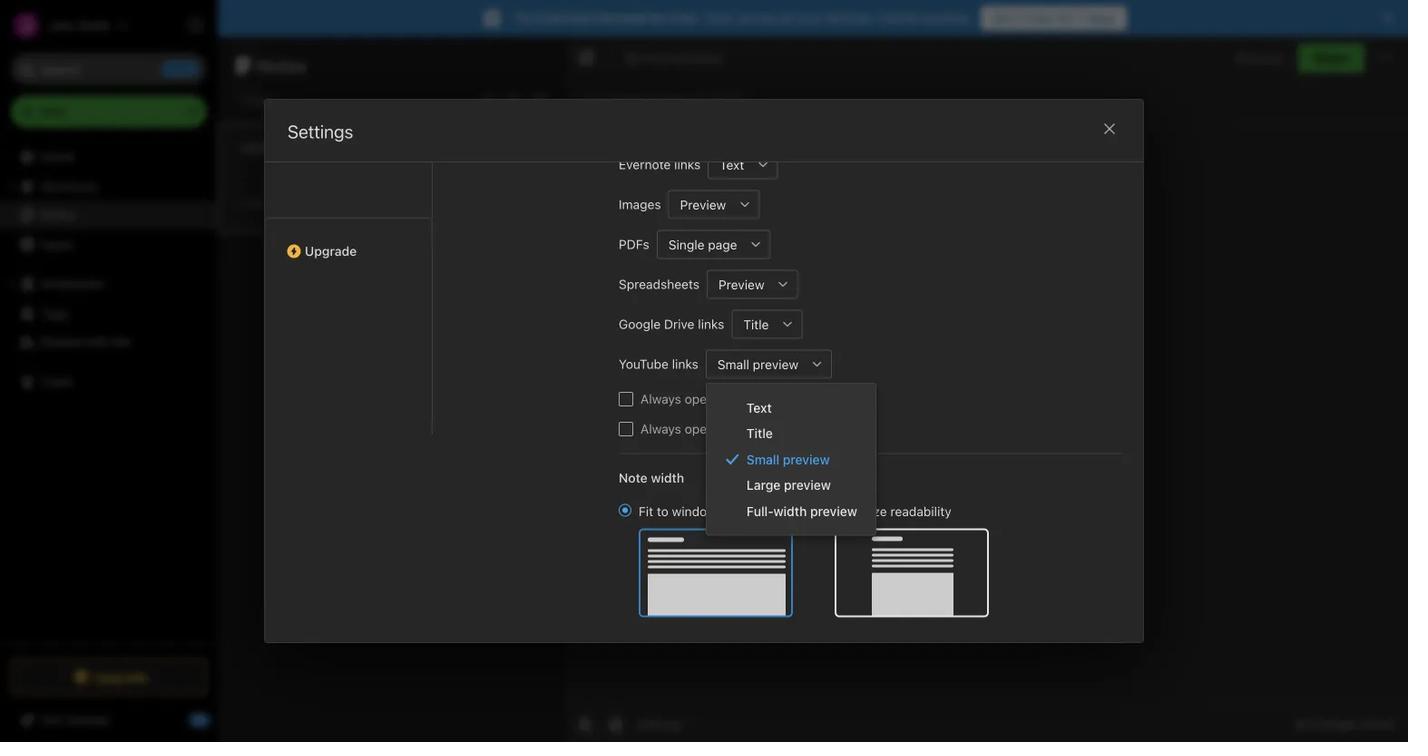Task type: locate. For each thing, give the bounding box(es) containing it.
0 vertical spatial small
[[718, 357, 749, 372]]

width for note
[[651, 471, 684, 486]]

1 for from the left
[[649, 10, 666, 25]]

width up to
[[651, 471, 684, 486]]

external up always open external applications
[[718, 392, 765, 407]]

links down 'drive'
[[672, 357, 698, 372]]

add tag image
[[605, 713, 627, 735]]

always
[[641, 392, 681, 407], [641, 422, 681, 437]]

external down always open external files
[[718, 422, 765, 437]]

files
[[768, 392, 792, 407]]

1 vertical spatial text
[[747, 400, 772, 415]]

1 vertical spatial width
[[774, 504, 807, 519]]

always open external applications
[[641, 422, 839, 437]]

ago
[[316, 197, 335, 210]]

for for 7
[[1056, 10, 1073, 25]]

width for full-
[[774, 504, 807, 519]]

2 open from the top
[[685, 422, 714, 437]]

small preview up large preview
[[747, 452, 830, 467]]

open
[[685, 392, 714, 407], [685, 422, 714, 437]]

always right always open external files option
[[641, 392, 681, 407]]

notebook
[[669, 51, 723, 65]]

small preview
[[718, 357, 799, 372], [747, 452, 830, 467]]

preview down title link
[[783, 452, 830, 467]]

preview for spreadsheets
[[719, 277, 765, 292]]

links for youtube links
[[672, 357, 698, 372]]

open down always open external files
[[685, 422, 714, 437]]

close image
[[1099, 118, 1121, 140]]

notes up note
[[257, 54, 307, 76]]

get it free for 7 days button
[[981, 6, 1127, 30]]

1 vertical spatial title
[[747, 426, 773, 441]]

title down files on the right bottom of the page
[[747, 426, 773, 441]]

preview up title button
[[719, 277, 765, 292]]

preview up single page
[[680, 198, 726, 213]]

Note Editor text field
[[563, 123, 1408, 705]]

preview
[[753, 357, 799, 372], [783, 452, 830, 467], [784, 478, 831, 493], [810, 504, 857, 519]]

for
[[649, 10, 666, 25], [1056, 10, 1073, 25]]

days
[[1087, 10, 1116, 25]]

0 vertical spatial external
[[718, 392, 765, 407]]

me
[[113, 334, 131, 349]]

2 always from the top
[[641, 422, 681, 437]]

tasks button
[[0, 230, 217, 259]]

notebooks link
[[0, 269, 217, 299]]

minutes
[[272, 197, 313, 210]]

width inside dropdown list menu
[[774, 504, 807, 519]]

cancel
[[878, 10, 919, 25]]

tab list
[[456, 0, 604, 435]]

only
[[1236, 51, 1261, 65]]

full-width preview link
[[707, 498, 875, 524]]

1 vertical spatial upgrade button
[[11, 659, 207, 695]]

nov
[[665, 92, 688, 107]]

preview button
[[668, 191, 731, 220], [707, 270, 769, 299]]

0 vertical spatial open
[[685, 392, 714, 407]]

1 horizontal spatial for
[[1056, 10, 1073, 25]]

Optimize readability radio
[[815, 505, 828, 517]]

Search text field
[[24, 53, 194, 85]]

0 vertical spatial preview button
[[668, 191, 731, 220]]

evernote right try
[[537, 10, 590, 25]]

0 horizontal spatial upgrade
[[94, 669, 148, 684]]

1 vertical spatial external
[[718, 422, 765, 437]]

personal
[[594, 10, 646, 25]]

1 vertical spatial preview button
[[707, 270, 769, 299]]

devices.
[[826, 10, 875, 25]]

0 vertical spatial evernote
[[537, 10, 590, 25]]

1 vertical spatial notes
[[40, 207, 75, 222]]

width
[[651, 471, 684, 486], [774, 504, 807, 519]]

external for applications
[[718, 422, 765, 437]]

2 for from the left
[[1056, 10, 1073, 25]]

small up always open external files
[[718, 357, 749, 372]]

1 vertical spatial settings
[[288, 121, 353, 142]]

shared with me link
[[0, 328, 217, 357]]

you
[[1264, 51, 1284, 65]]

notes
[[257, 54, 307, 76], [40, 207, 75, 222]]

0 vertical spatial preview
[[680, 198, 726, 213]]

1 vertical spatial evernote
[[619, 157, 671, 172]]

expand note image
[[576, 47, 598, 69]]

1 horizontal spatial settings
[[288, 121, 353, 142]]

0 vertical spatial settings
[[229, 18, 276, 32]]

1 note
[[240, 93, 275, 108]]

2 external from the top
[[718, 422, 765, 437]]

external
[[718, 392, 765, 407], [718, 422, 765, 437]]

google drive links
[[619, 317, 724, 332]]

notes link
[[0, 201, 217, 230]]

for left 7
[[1056, 10, 1073, 25]]

shortcuts
[[41, 179, 98, 193]]

first
[[642, 51, 666, 65]]

for for free:
[[649, 10, 666, 25]]

Always open external files checkbox
[[619, 392, 633, 407]]

last edited on nov 17, 2023
[[578, 92, 741, 107]]

title inside dropdown list menu
[[747, 426, 773, 441]]

0 horizontal spatial settings
[[229, 18, 276, 32]]

text up always open external applications
[[747, 400, 772, 415]]

shared
[[40, 334, 81, 349]]

0 vertical spatial text
[[720, 158, 744, 173]]

small preview down title button
[[718, 357, 799, 372]]

1 always from the top
[[641, 392, 681, 407]]

0 horizontal spatial text
[[720, 158, 744, 173]]

text link
[[707, 395, 875, 421]]

small inside dropdown list menu
[[747, 452, 780, 467]]

window
[[672, 505, 717, 519]]

notebooks
[[41, 276, 104, 291]]

preview inside choose default view option for images field
[[680, 198, 726, 213]]

evernote up images
[[619, 157, 671, 172]]

notes up tasks
[[40, 207, 75, 222]]

1 vertical spatial upgrade
[[94, 669, 148, 684]]

1 open from the top
[[685, 392, 714, 407]]

Choose default view option for YouTube links field
[[706, 350, 832, 379]]

preview button up title button
[[707, 270, 769, 299]]

small
[[718, 357, 749, 372], [747, 452, 780, 467]]

option group
[[619, 503, 989, 618]]

1 horizontal spatial notes
[[257, 54, 307, 76]]

1 horizontal spatial text
[[747, 400, 772, 415]]

preview button up single page button
[[668, 191, 731, 220]]

title up small preview button
[[743, 317, 769, 332]]

title link
[[707, 421, 875, 446]]

anytime.
[[922, 10, 972, 25]]

0 vertical spatial width
[[651, 471, 684, 486]]

preview inside choose default view option for spreadsheets field
[[719, 277, 765, 292]]

upgrade button
[[265, 218, 432, 266], [11, 659, 207, 695]]

links
[[674, 157, 701, 172], [698, 317, 724, 332], [672, 357, 698, 372]]

small preview button
[[706, 350, 803, 379]]

for left free:
[[649, 10, 666, 25]]

0 vertical spatial links
[[674, 157, 701, 172]]

0 horizontal spatial for
[[649, 10, 666, 25]]

for inside get it free for 7 days 'button'
[[1056, 10, 1073, 25]]

1 vertical spatial open
[[685, 422, 714, 437]]

1 vertical spatial preview
[[719, 277, 765, 292]]

try
[[514, 10, 534, 25]]

text up choose default view option for images field
[[720, 158, 744, 173]]

1 vertical spatial always
[[641, 422, 681, 437]]

small up large
[[747, 452, 780, 467]]

youtube links
[[619, 357, 698, 372]]

always right "always open external applications" option
[[641, 422, 681, 437]]

1 vertical spatial small preview
[[747, 452, 830, 467]]

1
[[240, 93, 245, 108]]

None search field
[[24, 53, 194, 85]]

tags button
[[0, 299, 217, 328]]

first notebook
[[642, 51, 723, 65]]

open up always open external applications
[[685, 392, 714, 407]]

note
[[619, 471, 648, 486]]

tree
[[0, 142, 218, 642]]

settings image
[[185, 15, 207, 36]]

home
[[40, 149, 75, 164]]

tree containing home
[[0, 142, 218, 642]]

1 vertical spatial small
[[747, 452, 780, 467]]

1 external from the top
[[718, 392, 765, 407]]

new
[[40, 104, 66, 119]]

free:
[[669, 10, 700, 25]]

Choose default view option for Images field
[[668, 191, 760, 220]]

0 vertical spatial always
[[641, 392, 681, 407]]

your
[[797, 10, 823, 25]]

small preview inside small preview button
[[718, 357, 799, 372]]

note
[[249, 93, 275, 108]]

note window element
[[563, 36, 1408, 742]]

2 vertical spatial links
[[672, 357, 698, 372]]

0 horizontal spatial evernote
[[537, 10, 590, 25]]

0 vertical spatial title
[[743, 317, 769, 332]]

only you
[[1236, 51, 1284, 65]]

preview up files on the right bottom of the page
[[753, 357, 799, 372]]

settings up ago
[[288, 121, 353, 142]]

Choose default view option for Spreadsheets field
[[707, 270, 798, 299]]

text inside dropdown list menu
[[747, 400, 772, 415]]

0 vertical spatial upgrade button
[[265, 218, 432, 266]]

Choose default view option for PDFs field
[[657, 230, 771, 260]]

always for always open external files
[[641, 392, 681, 407]]

links right 'drive'
[[698, 317, 724, 332]]

links left text button
[[674, 157, 701, 172]]

settings right settings image
[[229, 18, 276, 32]]

settings tooltip
[[201, 7, 290, 43]]

0 vertical spatial small preview
[[718, 357, 799, 372]]

sync
[[706, 10, 735, 25]]

evernote
[[537, 10, 590, 25], [619, 157, 671, 172]]

drive
[[664, 317, 695, 332]]

preview for images
[[680, 198, 726, 213]]

0 vertical spatial upgrade
[[305, 244, 357, 259]]

home link
[[0, 142, 218, 171]]

0 horizontal spatial width
[[651, 471, 684, 486]]

width down large preview link
[[774, 504, 807, 519]]

title
[[743, 317, 769, 332], [747, 426, 773, 441]]

title button
[[732, 310, 773, 339]]

readability
[[891, 505, 952, 519]]

spreadsheets
[[619, 277, 700, 292]]

evernote links
[[619, 157, 701, 172]]

1 horizontal spatial width
[[774, 504, 807, 519]]



Task type: describe. For each thing, give the bounding box(es) containing it.
single
[[669, 238, 705, 252]]

page
[[708, 238, 737, 252]]

small preview link
[[707, 446, 875, 472]]

preview button for spreadsheets
[[707, 270, 769, 299]]

small inside button
[[718, 357, 749, 372]]

open for always open external files
[[685, 392, 714, 407]]

fit
[[639, 505, 653, 519]]

all changes saved
[[1295, 717, 1394, 731]]

across
[[739, 10, 777, 25]]

Always open external applications checkbox
[[619, 422, 633, 437]]

links for evernote links
[[674, 157, 701, 172]]

get it free for 7 days
[[992, 10, 1116, 25]]

2023
[[710, 92, 741, 107]]

1 vertical spatial links
[[698, 317, 724, 332]]

tasks
[[40, 237, 73, 252]]

1 horizontal spatial evernote
[[619, 157, 671, 172]]

all
[[781, 10, 794, 25]]

pdfs
[[619, 237, 650, 252]]

always for always open external applications
[[641, 422, 681, 437]]

0 horizontal spatial notes
[[40, 207, 75, 222]]

small preview inside small preview link
[[747, 452, 830, 467]]

single page
[[669, 238, 737, 252]]

free
[[1028, 10, 1053, 25]]

single page button
[[657, 230, 742, 260]]

note width
[[619, 471, 684, 486]]

first notebook button
[[619, 45, 729, 71]]

edited
[[606, 92, 643, 107]]

it
[[1017, 10, 1025, 25]]

saved
[[1361, 717, 1394, 731]]

optimize readability
[[835, 505, 952, 519]]

a few minutes ago
[[241, 197, 335, 210]]

a
[[241, 197, 247, 210]]

Choose default view option for Google Drive links field
[[732, 310, 802, 339]]

always open external files
[[641, 392, 792, 407]]

fit to window
[[639, 505, 717, 519]]

preview down large preview link
[[810, 504, 857, 519]]

share
[[1314, 50, 1349, 65]]

last
[[578, 92, 603, 107]]

17,
[[691, 92, 707, 107]]

1 horizontal spatial upgrade
[[305, 244, 357, 259]]

large preview link
[[707, 472, 875, 498]]

Fit to window radio
[[619, 505, 632, 517]]

7
[[1077, 10, 1084, 25]]

Choose default view option for Evernote links field
[[708, 151, 778, 180]]

shortcuts button
[[0, 171, 217, 201]]

trash
[[40, 374, 72, 389]]

full-
[[747, 504, 774, 519]]

changes
[[1312, 717, 1358, 731]]

on
[[647, 92, 661, 107]]

large preview
[[747, 478, 831, 493]]

few
[[250, 197, 269, 210]]

open for always open external applications
[[685, 422, 714, 437]]

large
[[747, 478, 781, 493]]

get
[[992, 10, 1014, 25]]

dropdown list menu
[[707, 395, 875, 524]]

untitled
[[241, 140, 289, 155]]

youtube
[[619, 357, 669, 372]]

expand notebooks image
[[5, 277, 19, 291]]

to
[[657, 505, 669, 519]]

0 horizontal spatial upgrade button
[[11, 659, 207, 695]]

optimize
[[835, 505, 887, 519]]

settings inside tooltip
[[229, 18, 276, 32]]

share button
[[1298, 44, 1365, 73]]

0 vertical spatial notes
[[257, 54, 307, 76]]

images
[[619, 197, 661, 212]]

tags
[[41, 306, 68, 321]]

1 horizontal spatial upgrade button
[[265, 218, 432, 266]]

full-width preview
[[747, 504, 857, 519]]

title inside button
[[743, 317, 769, 332]]

shared with me
[[40, 334, 131, 349]]

preview button for images
[[668, 191, 731, 220]]

try evernote personal for free: sync across all your devices. cancel anytime.
[[514, 10, 972, 25]]

preview inside button
[[753, 357, 799, 372]]

new button
[[11, 95, 207, 128]]

all
[[1295, 717, 1308, 731]]

preview up full-width preview
[[784, 478, 831, 493]]

with
[[85, 334, 109, 349]]

add a reminder image
[[574, 713, 596, 735]]

google
[[619, 317, 661, 332]]

text inside button
[[720, 158, 744, 173]]

trash link
[[0, 367, 217, 397]]

applications
[[768, 422, 839, 437]]

option group containing fit to window
[[619, 503, 989, 618]]

external for files
[[718, 392, 765, 407]]

text button
[[708, 151, 749, 180]]



Task type: vqa. For each thing, say whether or not it's contained in the screenshot.
top 'Evernote'
yes



